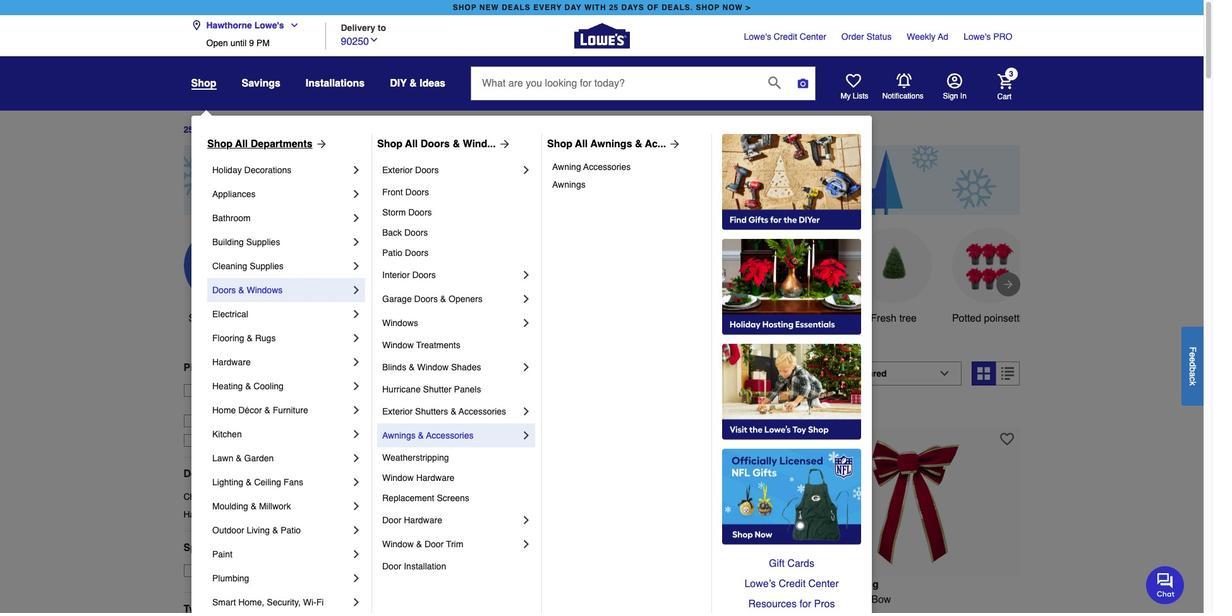 Task type: locate. For each thing, give the bounding box(es) containing it.
chevron right image for interior doors
[[520, 269, 533, 281]]

deals inside button
[[229, 313, 254, 324]]

& up door installation
[[416, 539, 422, 549]]

1 vertical spatial windows
[[382, 318, 418, 328]]

gift cards
[[769, 558, 815, 570]]

awning
[[552, 162, 581, 172]]

awnings down the awning
[[552, 180, 586, 190]]

security,
[[267, 597, 301, 607]]

5013254527 element
[[810, 404, 869, 416]]

e up d
[[1188, 352, 1198, 357]]

accessories
[[584, 162, 631, 172], [459, 406, 506, 417], [426, 430, 474, 441]]

1 shop from the left
[[207, 138, 233, 150]]

living
[[247, 525, 270, 535], [411, 579, 440, 590], [849, 579, 879, 590]]

shop inside button
[[189, 313, 212, 324]]

arrow right image
[[313, 138, 328, 150], [496, 138, 511, 150]]

grid view image
[[978, 367, 991, 380]]

holiday for holiday decorations
[[212, 165, 242, 175]]

awnings link
[[552, 176, 703, 193]]

shop for shop
[[191, 78, 216, 89]]

patio up paint link
[[281, 525, 301, 535]]

shop all awnings & ac... link
[[547, 137, 682, 152]]

of
[[647, 3, 659, 12]]

lowe's
[[255, 20, 284, 30], [744, 32, 772, 42], [964, 32, 991, 42], [248, 398, 275, 408]]

hawthorne lowe's button
[[191, 13, 304, 38]]

doors up the storm doors
[[406, 187, 429, 197]]

flooring
[[212, 333, 244, 343]]

2 horizontal spatial living
[[849, 579, 879, 590]]

3 shop from the left
[[547, 138, 573, 150]]

shutter
[[423, 384, 452, 394]]

1 horizontal spatial plug-
[[591, 609, 614, 613]]

shop down open
[[191, 78, 216, 89]]

& left the ac...
[[635, 138, 643, 150]]

windows down garage
[[382, 318, 418, 328]]

1 vertical spatial hardware
[[416, 473, 455, 483]]

pickup up hawthorne lowe's & nearby stores button
[[247, 385, 273, 396]]

0 vertical spatial patio
[[382, 248, 403, 258]]

shutters
[[415, 406, 448, 417]]

credit up search image
[[774, 32, 798, 42]]

doors for interior
[[412, 270, 436, 280]]

supplies for cleaning supplies
[[250, 261, 284, 271]]

0 vertical spatial shop
[[191, 78, 216, 89]]

1 vertical spatial departments
[[184, 468, 245, 480]]

heating & cooling link
[[212, 374, 350, 398]]

1 horizontal spatial shop
[[377, 138, 403, 150]]

hanging
[[683, 313, 721, 324]]

arrow right image up awning accessories link on the top of page
[[666, 138, 682, 150]]

chevron right image for outdoor living & patio
[[350, 524, 363, 537]]

& left ceiling
[[246, 477, 252, 487]]

0 vertical spatial exterior
[[382, 165, 413, 175]]

0 vertical spatial center
[[800, 32, 827, 42]]

holiday inside holiday living 8.5-in w red bow
[[810, 579, 847, 590]]

1 horizontal spatial shop
[[696, 3, 720, 12]]

credit inside "link"
[[779, 578, 806, 590]]

living up red on the bottom of the page
[[849, 579, 879, 590]]

doors inside back doors link
[[405, 228, 428, 238]]

1 lights from the left
[[460, 609, 487, 613]]

1 horizontal spatial living
[[411, 579, 440, 590]]

center inside "link"
[[809, 578, 839, 590]]

0 vertical spatial savings button
[[242, 72, 281, 95]]

paint
[[212, 549, 233, 559]]

all inside 'link'
[[235, 138, 248, 150]]

hawthorne up open until 9 pm
[[206, 20, 252, 30]]

accessories down the panels
[[459, 406, 506, 417]]

25 right with
[[609, 3, 619, 12]]

lights inside holiday living 100-count 20.62-ft white incandescent plug- in christmas string lights
[[460, 609, 487, 613]]

weekly ad link
[[907, 30, 949, 43]]

doors for garage
[[414, 294, 438, 304]]

white inside white button
[[785, 313, 811, 324]]

in inside holiday living 100-count 20.62-ft white incandescent plug- in christmas string lights
[[371, 609, 380, 613]]

chevron right image for door hardware
[[520, 514, 533, 527]]

chevron right image for awnings & accessories
[[520, 429, 533, 442]]

1 vertical spatial awnings
[[552, 180, 586, 190]]

potted poinsettia button
[[952, 227, 1028, 326]]

home
[[212, 405, 236, 415]]

1 vertical spatial delivery
[[230, 362, 269, 373]]

supplies up 'cleaning supplies'
[[246, 237, 280, 247]]

doors down back doors
[[405, 248, 429, 258]]

lowe's pro link
[[964, 30, 1013, 43]]

2 100- from the left
[[591, 594, 611, 605]]

0 horizontal spatial string
[[431, 609, 457, 613]]

20.62- down installation
[[421, 594, 450, 605]]

poinsettia
[[985, 313, 1028, 324]]

shop up 'exterior doors'
[[377, 138, 403, 150]]

delivery up 90250
[[341, 22, 375, 33]]

potted
[[952, 313, 982, 324]]

chevron right image for appliances
[[350, 188, 363, 200]]

1 horizontal spatial in
[[614, 609, 623, 613]]

1 string from the left
[[431, 609, 457, 613]]

fans
[[284, 477, 303, 487]]

lowe's home improvement account image
[[947, 73, 962, 88]]

8.5-
[[810, 594, 827, 605]]

& right diy
[[410, 78, 417, 89]]

doors inside storm doors link
[[408, 207, 432, 217]]

0 vertical spatial supplies
[[246, 237, 280, 247]]

1 horizontal spatial 20.62-
[[641, 594, 669, 605]]

0 horizontal spatial ft
[[450, 594, 456, 605]]

back doors
[[382, 228, 428, 238]]

shop
[[207, 138, 233, 150], [377, 138, 403, 150], [547, 138, 573, 150]]

supplies up doors & windows link in the left of the page
[[250, 261, 284, 271]]

compare
[[394, 405, 430, 415], [833, 405, 869, 415]]

location image
[[191, 20, 201, 30]]

deals up flooring & rugs
[[229, 313, 254, 324]]

storm
[[382, 207, 406, 217]]

hawthorne for hawthorne lowe's
[[206, 20, 252, 30]]

0 vertical spatial arrow right image
[[666, 138, 682, 150]]

living for patio
[[247, 525, 270, 535]]

2 shop from the left
[[377, 138, 403, 150]]

screens
[[437, 493, 469, 503]]

arrow right image
[[666, 138, 682, 150], [1002, 278, 1015, 291]]

christmas decorations
[[184, 492, 273, 502]]

1 vertical spatial in
[[827, 594, 835, 605]]

0 vertical spatial accessories
[[584, 162, 631, 172]]

ft down door installation link
[[450, 594, 456, 605]]

window up replacement
[[382, 473, 414, 483]]

2 20.62- from the left
[[641, 594, 669, 605]]

chevron right image for flooring & rugs
[[350, 332, 363, 344]]

0 vertical spatial door
[[382, 515, 402, 525]]

pros
[[814, 599, 835, 610]]

visit the lowe's toy shop. image
[[722, 344, 862, 440]]

1 horizontal spatial ft
[[669, 594, 675, 605]]

1 vertical spatial savings button
[[472, 227, 548, 326]]

weekly ad
[[907, 32, 949, 42]]

chat invite button image
[[1147, 566, 1185, 604]]

doors down shop all doors & wind...
[[415, 165, 439, 175]]

1 vertical spatial plug-
[[591, 609, 614, 613]]

wind...
[[463, 138, 496, 150]]

0 horizontal spatial patio
[[281, 525, 301, 535]]

doors for patio
[[405, 248, 429, 258]]

living down hanukkah decorations link on the bottom left
[[247, 525, 270, 535]]

1 shop from the left
[[453, 3, 477, 12]]

supplies for building supplies
[[246, 237, 280, 247]]

delivery up lawn & garden
[[222, 435, 254, 446]]

to
[[378, 22, 386, 33]]

1 horizontal spatial 25
[[609, 3, 619, 12]]

chevron right image for window & door trim
[[520, 538, 533, 551]]

0 vertical spatial 25
[[609, 3, 619, 12]]

& up weatherstripping
[[418, 430, 424, 441]]

patio down back
[[382, 248, 403, 258]]

exterior
[[382, 165, 413, 175], [382, 406, 413, 417]]

1 vertical spatial arrow right image
[[1002, 278, 1015, 291]]

hanging decoration button
[[664, 227, 740, 341]]

Search Query text field
[[472, 67, 758, 100]]

doors down cleaning
[[212, 285, 236, 295]]

delivery up heating & cooling
[[230, 362, 269, 373]]

2 horizontal spatial shop
[[547, 138, 573, 150]]

holiday inside holiday living 100-count 20.62-ft white incandescent plug- in christmas string lights
[[371, 579, 408, 590]]

all inside button
[[215, 313, 226, 324]]

0 horizontal spatial incandescent
[[487, 594, 547, 605]]

door down replacement
[[382, 515, 402, 525]]

2 vertical spatial awnings
[[382, 430, 416, 441]]

at:
[[302, 385, 312, 396]]

credit for lowe's
[[779, 578, 806, 590]]

lowe's pro
[[964, 32, 1013, 42]]

doors up 'led' at bottom
[[414, 294, 438, 304]]

living inside holiday living 8.5-in w red bow
[[849, 579, 879, 590]]

1001813120 element
[[371, 404, 430, 416]]

hardware down replacement screens
[[404, 515, 442, 525]]

compare for 5013254527 element
[[833, 405, 869, 415]]

1 horizontal spatial windows
[[382, 318, 418, 328]]

chevron right image for building supplies
[[350, 236, 363, 248]]

departments up holiday decorations link
[[251, 138, 313, 150]]

decorations inside holiday decorations link
[[244, 165, 292, 175]]

2 string from the left
[[674, 609, 700, 613]]

window inside "link"
[[382, 473, 414, 483]]

shop left electrical
[[189, 313, 212, 324]]

accessories down "shop all awnings & ac..."
[[584, 162, 631, 172]]

9
[[249, 38, 254, 48]]

hawthorne
[[206, 20, 252, 30], [203, 398, 245, 408]]

& left the "wind..."
[[453, 138, 460, 150]]

outdoor living & patio link
[[212, 518, 350, 542]]

lowe's up pm
[[255, 20, 284, 30]]

chevron right image for cleaning supplies
[[350, 260, 363, 272]]

hardware down the flooring
[[212, 357, 251, 367]]

departments inside 'link'
[[251, 138, 313, 150]]

lowe's home improvement notification center image
[[897, 73, 912, 88]]

accessories up weatherstripping link
[[426, 430, 474, 441]]

1 horizontal spatial lights
[[703, 609, 730, 613]]

living down installation
[[411, 579, 440, 590]]

doors down the storm doors
[[405, 228, 428, 238]]

doors for storm
[[408, 207, 432, 217]]

all inside "link"
[[405, 138, 418, 150]]

ft inside holiday living 100-count 20.62-ft white incandescent plug- in christmas string lights
[[450, 594, 456, 605]]

1 vertical spatial deals
[[229, 313, 254, 324]]

& right 'décor'
[[265, 405, 270, 415]]

chevron right image for lawn & garden
[[350, 452, 363, 465]]

center left order
[[800, 32, 827, 42]]

20.62- left multicolor
[[641, 594, 669, 605]]

doors up garage doors & openers
[[412, 270, 436, 280]]

1 horizontal spatial savings button
[[472, 227, 548, 326]]

0 horizontal spatial arrow right image
[[666, 138, 682, 150]]

2 lights from the left
[[703, 609, 730, 613]]

compare inside 5013254527 element
[[833, 405, 869, 415]]

1 e from the top
[[1188, 352, 1198, 357]]

awnings down 1001813120 "element"
[[382, 430, 416, 441]]

0 vertical spatial awnings
[[591, 138, 632, 150]]

2 exterior from the top
[[382, 406, 413, 417]]

christmas decorations link
[[184, 490, 351, 503]]

0 horizontal spatial living
[[247, 525, 270, 535]]

outdoor
[[212, 525, 244, 535]]

doors down front doors
[[408, 207, 432, 217]]

doors inside front doors link
[[406, 187, 429, 197]]

1 vertical spatial savings
[[492, 313, 528, 324]]

lowe's credit center link
[[722, 574, 862, 594]]

e up "b"
[[1188, 357, 1198, 362]]

0 horizontal spatial windows
[[247, 285, 283, 295]]

shop for shop all deals
[[189, 313, 212, 324]]

exterior up front
[[382, 165, 413, 175]]

1 incandescent from the left
[[487, 594, 547, 605]]

deals.
[[662, 3, 693, 12]]

1 horizontal spatial 100-
[[591, 594, 611, 605]]

0 vertical spatial savings
[[242, 78, 281, 89]]

2 count from the left
[[611, 594, 638, 605]]

None search field
[[471, 66, 816, 112]]

& up heating in the left of the page
[[220, 362, 227, 373]]

replacement screens
[[382, 493, 469, 503]]

0 vertical spatial white
[[785, 313, 811, 324]]

2 horizontal spatial christmas
[[625, 609, 671, 613]]

& down today
[[278, 398, 283, 408]]

order
[[842, 32, 864, 42]]

compare inside 1001813120 "element"
[[394, 405, 430, 415]]

1 vertical spatial white
[[458, 594, 484, 605]]

shop inside 'link'
[[207, 138, 233, 150]]

plumbing link
[[212, 566, 350, 590]]

decorations inside the christmas decorations link
[[226, 492, 273, 502]]

led button
[[376, 227, 452, 326]]

holiday for holiday living 8.5-in w red bow
[[810, 579, 847, 590]]

0 vertical spatial credit
[[774, 32, 798, 42]]

on sale
[[206, 566, 238, 576]]

arrow right image inside the shop all departments 'link'
[[313, 138, 328, 150]]

windows down 'cleaning supplies' link
[[247, 285, 283, 295]]

0 vertical spatial hawthorne
[[206, 20, 252, 30]]

0 horizontal spatial 20.62-
[[421, 594, 450, 605]]

0 horizontal spatial in
[[371, 609, 380, 613]]

deals right of
[[230, 125, 254, 135]]

0 horizontal spatial compare
[[394, 405, 430, 415]]

1 20.62- from the left
[[421, 594, 450, 605]]

window for &
[[382, 539, 414, 549]]

1 horizontal spatial white
[[785, 313, 811, 324]]

exterior down hurricane
[[382, 406, 413, 417]]

1 count from the left
[[391, 594, 418, 605]]

heating
[[212, 381, 243, 391]]

resources for pros
[[749, 599, 835, 610]]

awnings up awning accessories link on the top of page
[[591, 138, 632, 150]]

living for count
[[411, 579, 440, 590]]

awning accessories link
[[552, 158, 703, 176]]

& right lawn
[[236, 453, 242, 463]]

in inside button
[[961, 92, 967, 101]]

all up awning accessories
[[575, 138, 588, 150]]

1 ft from the left
[[450, 594, 456, 605]]

fi
[[316, 597, 324, 607]]

chevron right image for electrical
[[350, 308, 363, 320]]

shop up the awning
[[547, 138, 573, 150]]

lights down door installation link
[[460, 609, 487, 613]]

living inside holiday living 100-count 20.62-ft white incandescent plug- in christmas string lights
[[411, 579, 440, 590]]

all up 'exterior doors'
[[405, 138, 418, 150]]

0 horizontal spatial departments
[[184, 468, 245, 480]]

& down hanukkah decorations link on the bottom left
[[272, 525, 278, 535]]

decorations inside hanukkah decorations link
[[226, 509, 273, 519]]

doors inside patio doors link
[[405, 248, 429, 258]]

plug- inside holiday living 100-count 20.62-ft white incandescent plug- in christmas string lights
[[550, 594, 574, 605]]

departments down lawn
[[184, 468, 245, 480]]

doors for back
[[405, 228, 428, 238]]

0 vertical spatial departments
[[251, 138, 313, 150]]

25 left days
[[184, 125, 193, 135]]

string down multicolor
[[674, 609, 700, 613]]

0 horizontal spatial white
[[458, 594, 484, 605]]

plug-
[[550, 594, 574, 605], [591, 609, 614, 613]]

days
[[622, 3, 645, 12]]

in inside holiday living 8.5-in w red bow
[[827, 594, 835, 605]]

chevron right image
[[350, 164, 363, 176], [350, 212, 363, 224], [350, 260, 363, 272], [520, 269, 533, 281], [350, 308, 363, 320], [520, 317, 533, 329], [350, 356, 363, 369], [350, 380, 363, 393], [350, 404, 363, 417], [520, 405, 533, 418], [350, 428, 363, 441], [350, 452, 363, 465], [350, 500, 363, 513], [350, 596, 363, 609]]

2 vertical spatial hardware
[[404, 515, 442, 525]]

savings up the window treatments link
[[492, 313, 528, 324]]

shop left now
[[696, 3, 720, 12]]

shop for shop all doors & wind...
[[377, 138, 403, 150]]

0 horizontal spatial shop
[[453, 3, 477, 12]]

front doors link
[[382, 182, 533, 202]]

chevron right image
[[520, 164, 533, 176], [350, 188, 363, 200], [350, 236, 363, 248], [350, 284, 363, 296], [520, 293, 533, 305], [350, 332, 363, 344], [520, 361, 533, 374], [520, 429, 533, 442], [350, 476, 363, 489], [520, 514, 533, 527], [350, 524, 363, 537], [520, 538, 533, 551], [350, 548, 363, 561], [350, 572, 363, 585]]

0 horizontal spatial pickup
[[184, 362, 217, 373]]

shop inside "link"
[[377, 138, 403, 150]]

count inside holiday living 100-count 20.62-ft white incandescent plug- in christmas string lights
[[391, 594, 418, 605]]

blinds & window shades link
[[382, 355, 520, 379]]

0 horizontal spatial in
[[463, 368, 475, 385]]

chevron right image for lighting & ceiling fans
[[350, 476, 363, 489]]

door left installation
[[382, 561, 402, 571]]

heart outline image
[[781, 432, 795, 446]]

white button
[[760, 227, 836, 326]]

offers
[[222, 542, 252, 554]]

1 compare from the left
[[394, 405, 430, 415]]

1 vertical spatial shop
[[189, 313, 212, 324]]

arrow right image inside shop all doors & wind... "link"
[[496, 138, 511, 150]]

1 horizontal spatial string
[[674, 609, 700, 613]]

credit up resources for pros link
[[779, 578, 806, 590]]

0 horizontal spatial 100-
[[371, 594, 391, 605]]

1 horizontal spatial arrow right image
[[496, 138, 511, 150]]

window up blinds
[[382, 340, 414, 350]]

1 arrow right image from the left
[[313, 138, 328, 150]]

door left trim
[[425, 539, 444, 549]]

shop left new in the top left of the page
[[453, 3, 477, 12]]

holiday inside holiday decorations link
[[212, 165, 242, 175]]

living inside outdoor living & patio link
[[247, 525, 270, 535]]

0 horizontal spatial plug-
[[550, 594, 574, 605]]

doors inside interior doors link
[[412, 270, 436, 280]]

1 vertical spatial exterior
[[382, 406, 413, 417]]

with
[[585, 3, 607, 12]]

credit for lowe's
[[774, 32, 798, 42]]

0 vertical spatial in
[[463, 368, 475, 385]]

arrow right image up holiday decorations link
[[313, 138, 328, 150]]

arrow right image for shop all departments
[[313, 138, 328, 150]]

0 horizontal spatial lights
[[460, 609, 487, 613]]

pickup up free
[[184, 362, 217, 373]]

1 vertical spatial supplies
[[250, 261, 284, 271]]

b
[[1188, 367, 1198, 372]]

0 vertical spatial pickup
[[184, 362, 217, 373]]

doors inside the exterior doors link
[[415, 165, 439, 175]]

& left rugs
[[247, 333, 253, 343]]

chevron right image for windows
[[520, 317, 533, 329]]

replacement screens link
[[382, 488, 533, 508]]

chevron right image for moulding & millwork
[[350, 500, 363, 513]]

installations button
[[306, 72, 365, 95]]

panels
[[454, 384, 481, 394]]

center for lowe's credit center
[[809, 578, 839, 590]]

1 horizontal spatial awnings
[[552, 180, 586, 190]]

2 arrow right image from the left
[[496, 138, 511, 150]]

2 vertical spatial door
[[382, 561, 402, 571]]

0 horizontal spatial 25
[[184, 125, 193, 135]]

ft left multicolor
[[669, 594, 675, 605]]

arrow right image up the exterior doors link
[[496, 138, 511, 150]]

christmas inside 100-count 20.62-ft multicolor incandescent plug-in christmas string lights
[[625, 609, 671, 613]]

appliances
[[212, 189, 256, 199]]

2 horizontal spatial in
[[961, 92, 967, 101]]

20.62- inside holiday living 100-count 20.62-ft white incandescent plug- in christmas string lights
[[421, 594, 450, 605]]

a
[[1188, 372, 1198, 377]]

center up 8.5-
[[809, 578, 839, 590]]

all up the flooring
[[215, 313, 226, 324]]

20.62- inside 100-count 20.62-ft multicolor incandescent plug-in christmas string lights
[[641, 594, 669, 605]]

1 horizontal spatial incandescent
[[724, 594, 784, 605]]

shop down 25 days of deals
[[207, 138, 233, 150]]

lights down multicolor
[[703, 609, 730, 613]]

string inside 100-count 20.62-ft multicolor incandescent plug-in christmas string lights
[[674, 609, 700, 613]]

window up door installation
[[382, 539, 414, 549]]

days
[[196, 125, 217, 135]]

1 horizontal spatial christmas
[[382, 609, 428, 613]]

all down 25 days of deals link on the top of the page
[[235, 138, 248, 150]]

holiday hosting essentials. image
[[722, 239, 862, 335]]

windows
[[247, 285, 283, 295], [382, 318, 418, 328]]

1 horizontal spatial count
[[611, 594, 638, 605]]

0 vertical spatial plug-
[[550, 594, 574, 605]]

chevron right image for plumbing
[[350, 572, 363, 585]]

hawthorne down store
[[203, 398, 245, 408]]

1 100- from the left
[[371, 594, 391, 605]]

2 incandescent from the left
[[724, 594, 784, 605]]

decoration
[[678, 328, 726, 339]]

doors inside garage doors & openers link
[[414, 294, 438, 304]]

2 horizontal spatial awnings
[[591, 138, 632, 150]]

savings down pm
[[242, 78, 281, 89]]

2 ft from the left
[[669, 594, 675, 605]]

1 vertical spatial center
[[809, 578, 839, 590]]

1 horizontal spatial departments
[[251, 138, 313, 150]]

lights inside 100-count 20.62-ft multicolor incandescent plug-in christmas string lights
[[703, 609, 730, 613]]

1 horizontal spatial savings
[[492, 313, 528, 324]]

doors up the exterior doors link
[[421, 138, 450, 150]]

1 exterior from the top
[[382, 165, 413, 175]]

garage doors & openers link
[[382, 287, 520, 311]]

string down door installation link
[[431, 609, 457, 613]]

door for door installation
[[382, 561, 402, 571]]

100-
[[371, 594, 391, 605], [591, 594, 611, 605]]

2 compare from the left
[[833, 405, 869, 415]]

installation
[[404, 561, 446, 571]]

&
[[410, 78, 417, 89], [453, 138, 460, 150], [635, 138, 643, 150], [238, 285, 244, 295], [440, 294, 446, 304], [247, 333, 253, 343], [220, 362, 227, 373], [409, 362, 415, 372], [245, 381, 251, 391], [278, 398, 283, 408], [265, 405, 270, 415], [451, 406, 457, 417], [418, 430, 424, 441], [236, 453, 242, 463], [246, 477, 252, 487], [251, 501, 257, 511], [272, 525, 278, 535], [416, 539, 422, 549]]

open
[[206, 38, 228, 48]]

0 horizontal spatial count
[[391, 594, 418, 605]]

savings
[[242, 78, 281, 89], [492, 313, 528, 324]]

1 vertical spatial credit
[[779, 578, 806, 590]]

hardware inside "link"
[[416, 473, 455, 483]]

shop
[[191, 78, 216, 89], [189, 313, 212, 324]]

incandescent
[[487, 594, 547, 605], [724, 594, 784, 605]]

all for deals
[[215, 313, 226, 324]]

hardware up replacement screens
[[416, 473, 455, 483]]



Task type: vqa. For each thing, say whether or not it's contained in the screenshot.
HARDWARE
yes



Task type: describe. For each thing, give the bounding box(es) containing it.
ft inside 100-count 20.62-ft multicolor incandescent plug-in christmas string lights
[[669, 594, 675, 605]]

lowe's credit center
[[744, 32, 827, 42]]

0 vertical spatial delivery
[[341, 22, 375, 33]]

198 products in holiday decorations
[[371, 368, 626, 385]]

find gifts for the diyer. image
[[722, 134, 862, 230]]

chevron right image for garage doors & openers
[[520, 293, 533, 305]]

0 vertical spatial windows
[[247, 285, 283, 295]]

interior doors link
[[382, 263, 520, 287]]

compare for 1001813120 "element"
[[394, 405, 430, 415]]

bathroom link
[[212, 206, 350, 230]]

status
[[867, 32, 892, 42]]

moulding & millwork link
[[212, 494, 350, 518]]

& down 'cleaning supplies'
[[238, 285, 244, 295]]

all for doors
[[405, 138, 418, 150]]

doors & windows
[[212, 285, 283, 295]]

awnings & accessories
[[382, 430, 474, 441]]

& left openers
[[440, 294, 446, 304]]

exterior shutters & accessories link
[[382, 399, 520, 423]]

smart home, security, wi-fi
[[212, 597, 324, 607]]

moulding & millwork
[[212, 501, 291, 511]]

chevron right image for blinds & window shades
[[520, 361, 533, 374]]

chevron right image for kitchen
[[350, 428, 363, 441]]

decorations for hanukkah decorations
[[226, 509, 273, 519]]

window for treatments
[[382, 340, 414, 350]]

string inside holiday living 100-count 20.62-ft white incandescent plug- in christmas string lights
[[431, 609, 457, 613]]

100- inside holiday living 100-count 20.62-ft white incandescent plug- in christmas string lights
[[371, 594, 391, 605]]

0 horizontal spatial savings
[[242, 78, 281, 89]]

doors inside doors & windows link
[[212, 285, 236, 295]]

2 e from the top
[[1188, 357, 1198, 362]]

electrical link
[[212, 302, 350, 326]]

camera image
[[797, 77, 810, 90]]

decorations for holiday decorations
[[244, 165, 292, 175]]

awnings & accessories link
[[382, 423, 520, 448]]

storm doors link
[[382, 202, 533, 222]]

f
[[1188, 347, 1198, 352]]

& right store
[[245, 381, 251, 391]]

holiday for holiday living 100-count 20.62-ft white incandescent plug- in christmas string lights
[[371, 579, 408, 590]]

all for awnings
[[575, 138, 588, 150]]

1 horizontal spatial pickup
[[247, 385, 273, 396]]

& right blinds
[[409, 362, 415, 372]]

chevron right image for heating & cooling
[[350, 380, 363, 393]]

hanukkah
[[184, 509, 223, 519]]

shop new deals every day with 25 days of deals. shop now >
[[453, 3, 751, 12]]

all for departments
[[235, 138, 248, 150]]

25 days of deals. shop new deals every day. while supplies last. image
[[184, 145, 1021, 215]]

shop for shop all awnings & ac...
[[547, 138, 573, 150]]

my lists
[[841, 92, 869, 101]]

windows link
[[382, 311, 520, 335]]

blinds & window shades
[[382, 362, 481, 372]]

replacement
[[382, 493, 435, 503]]

hardware link
[[212, 350, 350, 374]]

1 vertical spatial patio
[[281, 525, 301, 535]]

chevron right image for exterior shutters & accessories
[[520, 405, 533, 418]]

installations
[[306, 78, 365, 89]]

list view image
[[1002, 367, 1015, 380]]

2 vertical spatial accessories
[[426, 430, 474, 441]]

cleaning supplies link
[[212, 254, 350, 278]]

bathroom
[[212, 213, 251, 223]]

hardware for door hardware
[[404, 515, 442, 525]]

doors inside shop all doors & wind... "link"
[[421, 138, 450, 150]]

holiday living 100-count 20.62-ft white incandescent plug- in christmas string lights
[[371, 579, 574, 613]]

exterior for exterior shutters & accessories
[[382, 406, 413, 417]]

hanging decoration
[[678, 313, 726, 339]]

ideas
[[420, 78, 446, 89]]

shop all departments
[[207, 138, 313, 150]]

red
[[850, 594, 869, 605]]

1 vertical spatial door
[[425, 539, 444, 549]]

appliances link
[[212, 182, 350, 206]]

window hardware
[[382, 473, 455, 483]]

exterior for exterior doors
[[382, 165, 413, 175]]

chevron right image for smart home, security, wi-fi
[[350, 596, 363, 609]]

lowe's down free store pickup today at:
[[248, 398, 275, 408]]

0 vertical spatial hardware
[[212, 357, 251, 367]]

cards
[[788, 558, 815, 570]]

window up hurricane shutter panels
[[417, 362, 449, 372]]

rugs
[[255, 333, 276, 343]]

order status
[[842, 32, 892, 42]]

notifications
[[883, 92, 924, 101]]

gift
[[769, 558, 785, 570]]

back doors link
[[382, 222, 533, 243]]

lighting & ceiling fans
[[212, 477, 303, 487]]

open until 9 pm
[[206, 38, 270, 48]]

storm doors
[[382, 207, 432, 217]]

treatments
[[416, 340, 461, 350]]

chevron right image for hardware
[[350, 356, 363, 369]]

window & door trim
[[382, 539, 466, 549]]

living for in
[[849, 579, 879, 590]]

sign in button
[[943, 73, 967, 101]]

awnings for awnings
[[552, 180, 586, 190]]

openers
[[449, 294, 483, 304]]

exterior shutters & accessories
[[382, 406, 506, 417]]

ad
[[938, 32, 949, 42]]

chevron down image
[[369, 34, 379, 45]]

heart outline image
[[1001, 432, 1015, 446]]

christmas inside holiday living 100-count 20.62-ft white incandescent plug- in christmas string lights
[[382, 609, 428, 613]]

flooring & rugs
[[212, 333, 276, 343]]

resources for pros link
[[722, 594, 862, 613]]

door for door hardware
[[382, 515, 402, 525]]

search image
[[769, 76, 781, 89]]

lowe's left pro
[[964, 32, 991, 42]]

departments element
[[184, 468, 351, 480]]

door installation link
[[382, 556, 533, 576]]

chevron down image
[[284, 20, 299, 30]]

chevron right image for paint
[[350, 548, 363, 561]]

lowe's down >
[[744, 32, 772, 42]]

hawthorne for hawthorne lowe's & nearby stores
[[203, 398, 245, 408]]

count inside 100-count 20.62-ft multicolor incandescent plug-in christmas string lights
[[611, 594, 638, 605]]

cooling
[[254, 381, 284, 391]]

home décor & furniture
[[212, 405, 308, 415]]

chevron right image for bathroom
[[350, 212, 363, 224]]

hurricane shutter panels link
[[382, 379, 533, 399]]

fresh tree
[[871, 313, 917, 324]]

lowe's home improvement cart image
[[998, 74, 1013, 89]]

shop new deals every day with 25 days of deals. shop now > link
[[450, 0, 754, 15]]

hanukkah decorations link
[[184, 508, 351, 521]]

lawn & garden
[[212, 453, 274, 463]]

chevron right image for exterior doors
[[520, 164, 533, 176]]

nearby
[[286, 398, 313, 408]]

0 horizontal spatial savings button
[[242, 72, 281, 95]]

multicolor
[[678, 594, 721, 605]]

officially licensed n f l gifts. shop now. image
[[722, 449, 862, 545]]

lowe's
[[745, 578, 776, 590]]

in inside 100-count 20.62-ft multicolor incandescent plug-in christmas string lights
[[614, 609, 623, 613]]

doors for exterior
[[415, 165, 439, 175]]

building
[[212, 237, 244, 247]]

chevron right image for doors & windows
[[350, 284, 363, 296]]

shop all awnings & ac...
[[547, 138, 666, 150]]

lowe's credit center link
[[744, 30, 827, 43]]

incandescent inside 100-count 20.62-ft multicolor incandescent plug-in christmas string lights
[[724, 594, 784, 605]]

my
[[841, 92, 851, 101]]

lighting
[[212, 477, 243, 487]]

incandescent inside holiday living 100-count 20.62-ft white incandescent plug- in christmas string lights
[[487, 594, 547, 605]]

f e e d b a c k
[[1188, 347, 1198, 385]]

2 shop from the left
[[696, 3, 720, 12]]

center for lowe's credit center
[[800, 32, 827, 42]]

ac...
[[645, 138, 666, 150]]

& inside "link"
[[453, 138, 460, 150]]

doors for front
[[406, 187, 429, 197]]

0 vertical spatial deals
[[230, 125, 254, 135]]

window for hardware
[[382, 473, 414, 483]]

lowe's home improvement logo image
[[574, 8, 630, 64]]

exterior doors link
[[382, 158, 520, 182]]

diy & ideas button
[[390, 72, 446, 95]]

paint link
[[212, 542, 350, 566]]

100- inside 100-count 20.62-ft multicolor incandescent plug-in christmas string lights
[[591, 594, 611, 605]]

white inside holiday living 100-count 20.62-ft white incandescent plug- in christmas string lights
[[458, 594, 484, 605]]

1 vertical spatial accessories
[[459, 406, 506, 417]]

fast
[[203, 435, 220, 446]]

every
[[534, 3, 562, 12]]

hardware for window hardware
[[416, 473, 455, 483]]

1 horizontal spatial arrow right image
[[1002, 278, 1015, 291]]

& inside 'link'
[[247, 333, 253, 343]]

lowe's home improvement lists image
[[846, 73, 861, 88]]

new
[[480, 3, 499, 12]]

led
[[404, 313, 424, 324]]

shop for shop all departments
[[207, 138, 233, 150]]

departments inside "element"
[[184, 468, 245, 480]]

arrow right image inside shop all awnings & ac... link
[[666, 138, 682, 150]]

& right shutters
[[451, 406, 457, 417]]

front
[[382, 187, 403, 197]]

sign
[[943, 92, 959, 101]]

awnings for awnings & accessories
[[382, 430, 416, 441]]

plug- inside 100-count 20.62-ft multicolor incandescent plug-in christmas string lights
[[591, 609, 614, 613]]

chevron right image for holiday decorations
[[350, 164, 363, 176]]

& left millwork
[[251, 501, 257, 511]]

decorations for christmas decorations
[[226, 492, 273, 502]]

0 horizontal spatial christmas
[[184, 492, 223, 502]]

1 horizontal spatial patio
[[382, 248, 403, 258]]

1 vertical spatial 25
[[184, 125, 193, 135]]

198
[[371, 368, 397, 385]]

décor
[[238, 405, 262, 415]]

arrow right image for shop all doors & wind...
[[496, 138, 511, 150]]

weatherstripping
[[382, 453, 449, 463]]

holiday decorations
[[212, 165, 292, 175]]

cart
[[998, 92, 1012, 101]]

free store pickup today at:
[[203, 385, 312, 396]]

shades
[[451, 362, 481, 372]]

holiday living 8.5-in w red bow
[[810, 579, 891, 605]]

special offers
[[184, 542, 252, 554]]

chevron right image for home décor & furniture
[[350, 404, 363, 417]]

2 vertical spatial delivery
[[222, 435, 254, 446]]

f e e d b a c k button
[[1182, 326, 1204, 405]]

home décor & furniture link
[[212, 398, 350, 422]]



